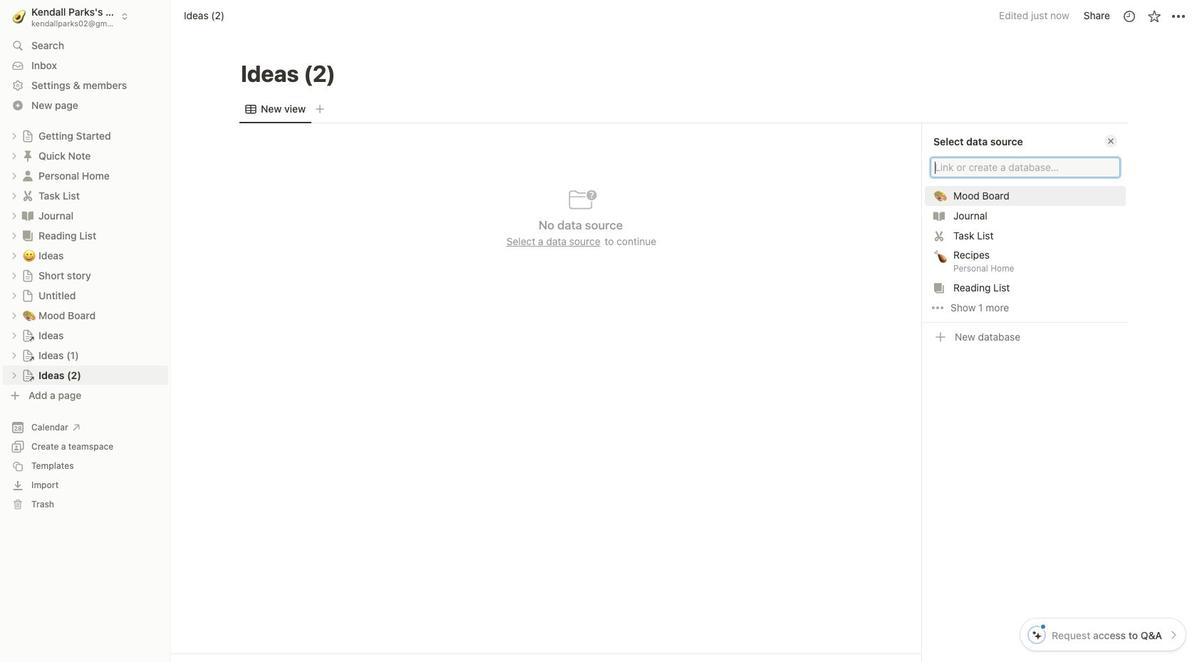 Task type: vqa. For each thing, say whether or not it's contained in the screenshot.
🎨 image to the bottom
yes



Task type: locate. For each thing, give the bounding box(es) containing it.
5 open image from the top
[[10, 251, 19, 260]]

open image
[[10, 191, 19, 200], [10, 211, 19, 220], [10, 331, 19, 340], [10, 351, 19, 360]]

😀 image
[[23, 247, 36, 263]]

3 open image from the top
[[10, 331, 19, 340]]

6 open image from the top
[[10, 271, 19, 280]]

🥑 image
[[12, 7, 26, 25]]

1 open image from the top
[[10, 191, 19, 200]]

change page icon image
[[21, 129, 34, 142], [21, 149, 35, 163], [21, 169, 35, 183], [21, 188, 35, 203], [21, 208, 35, 223], [21, 228, 35, 243], [21, 269, 34, 282], [21, 289, 34, 302], [21, 329, 34, 342], [21, 349, 34, 362], [21, 369, 34, 382]]

4 open image from the top
[[10, 231, 19, 240]]

8 open image from the top
[[10, 311, 19, 320]]

open image
[[10, 131, 19, 140], [10, 151, 19, 160], [10, 171, 19, 180], [10, 231, 19, 240], [10, 251, 19, 260], [10, 271, 19, 280], [10, 291, 19, 300], [10, 311, 19, 320], [10, 371, 19, 379]]

9 open image from the top
[[10, 371, 19, 379]]

🎨 image
[[934, 188, 947, 204]]

🍗 image
[[934, 248, 947, 265]]

tab
[[239, 99, 311, 119]]

tab list
[[239, 95, 1129, 124]]

2 open image from the top
[[10, 151, 19, 160]]



Task type: describe. For each thing, give the bounding box(es) containing it.
1 open image from the top
[[10, 131, 19, 140]]

🎨 image
[[23, 307, 36, 323]]

3 open image from the top
[[10, 171, 19, 180]]

updates image
[[1122, 9, 1136, 23]]

2 open image from the top
[[10, 211, 19, 220]]

favorite image
[[1147, 9, 1161, 23]]

Link or create a database… text field
[[935, 161, 1116, 175]]

7 open image from the top
[[10, 291, 19, 300]]

4 open image from the top
[[10, 351, 19, 360]]



